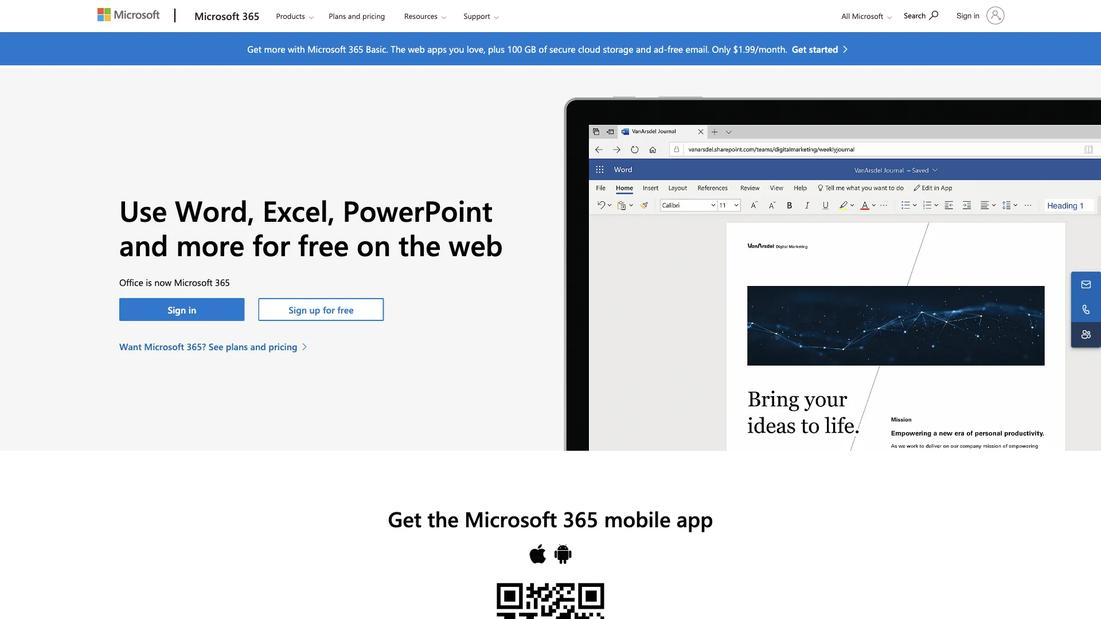 Task type: vqa. For each thing, say whether or not it's contained in the screenshot.
sales
no



Task type: describe. For each thing, give the bounding box(es) containing it.
only
[[712, 42, 731, 55]]

a computer screen showing a resume being created in word on the web. image
[[551, 95, 1102, 451]]

plans and pricing link
[[324, 1, 391, 28]]

free inside sign up for free link
[[338, 304, 354, 316]]

microsoft 365
[[195, 9, 260, 23]]

search button
[[899, 2, 944, 28]]

want microsoft 365? see plans and pricing link
[[119, 340, 313, 354]]

gb
[[525, 42, 537, 55]]

for inside sign up for free link
[[323, 304, 335, 316]]

and right "plans"
[[348, 11, 361, 21]]

you
[[450, 42, 465, 55]]

email.
[[686, 42, 710, 55]]

all microsoft button
[[833, 1, 898, 31]]

1 horizontal spatial pricing
[[363, 11, 385, 21]]

2 horizontal spatial sign
[[957, 11, 972, 20]]

on
[[357, 225, 391, 264]]

0 vertical spatial sign in
[[957, 11, 980, 20]]

sign up for free link
[[259, 299, 384, 321]]

$1.99/month.
[[734, 42, 788, 55]]

resources button
[[395, 1, 456, 31]]

up
[[310, 304, 321, 316]]

the inside use word, excel, powerpoint and more for free on the web
[[399, 225, 441, 264]]

word,
[[175, 191, 255, 229]]

0 vertical spatial free
[[668, 42, 684, 55]]

basic.
[[366, 42, 388, 55]]

get for get the microsoft 365 mobile app
[[388, 505, 422, 533]]

started
[[810, 42, 839, 55]]

plans
[[226, 340, 248, 353]]

and inside use word, excel, powerpoint and more for free on the web
[[119, 225, 168, 264]]

1 horizontal spatial more
[[264, 42, 286, 55]]

and inside 'link'
[[251, 340, 266, 353]]

1 vertical spatial in
[[189, 304, 196, 316]]

get the microsoft 365 mobile app
[[388, 505, 714, 533]]

products button
[[267, 1, 323, 31]]

search
[[905, 10, 927, 20]]

powerpoint
[[343, 191, 493, 229]]

cloud
[[578, 42, 601, 55]]

qr code to download the microsoft 365 mobile app image
[[494, 580, 608, 620]]

1 horizontal spatial sign
[[289, 304, 307, 316]]

excel,
[[263, 191, 335, 229]]

the
[[391, 42, 406, 55]]

office
[[119, 276, 143, 288]]

apps
[[428, 42, 447, 55]]

all
[[842, 11, 851, 21]]

plans and pricing
[[329, 11, 385, 21]]

support button
[[454, 1, 508, 31]]

get more with microsoft 365 basic. the web apps you love, plus 100 gb of secure cloud storage and ad-free email. only $1.99/month. get started
[[248, 42, 839, 55]]

more inside use word, excel, powerpoint and more for free on the web
[[176, 225, 245, 264]]

get started link
[[793, 42, 854, 56]]

100
[[508, 42, 522, 55]]

1 vertical spatial the
[[428, 505, 459, 533]]



Task type: locate. For each thing, give the bounding box(es) containing it.
1 horizontal spatial for
[[323, 304, 335, 316]]

web
[[408, 42, 425, 55], [449, 225, 503, 264]]

0 horizontal spatial sign in
[[168, 304, 196, 316]]

pricing
[[363, 11, 385, 21], [269, 340, 298, 353]]

free
[[668, 42, 684, 55], [298, 225, 349, 264], [338, 304, 354, 316]]

and
[[348, 11, 361, 21], [636, 42, 652, 55], [119, 225, 168, 264], [251, 340, 266, 353]]

more left with
[[264, 42, 286, 55]]

android and apple logos image
[[529, 543, 573, 566]]

products
[[276, 11, 305, 21]]

0 vertical spatial sign in link
[[951, 2, 1010, 29]]

in right search search box
[[974, 11, 980, 20]]

web inside use word, excel, powerpoint and more for free on the web
[[449, 225, 503, 264]]

sign down office is now microsoft 365
[[168, 304, 186, 316]]

pricing inside 'link'
[[269, 340, 298, 353]]

free right up
[[338, 304, 354, 316]]

mobile
[[605, 505, 671, 533]]

1 vertical spatial for
[[323, 304, 335, 316]]

0 horizontal spatial for
[[253, 225, 290, 264]]

0 horizontal spatial sign
[[168, 304, 186, 316]]

Search search field
[[899, 2, 951, 28]]

1 vertical spatial sign in
[[168, 304, 196, 316]]

365
[[242, 9, 260, 23], [349, 42, 364, 55], [215, 276, 230, 288], [563, 505, 599, 533]]

and up is
[[119, 225, 168, 264]]

is
[[146, 276, 152, 288]]

sign left up
[[289, 304, 307, 316]]

of
[[539, 42, 547, 55]]

1 vertical spatial free
[[298, 225, 349, 264]]

for inside use word, excel, powerpoint and more for free on the web
[[253, 225, 290, 264]]

365 inside "link"
[[242, 9, 260, 23]]

love,
[[467, 42, 486, 55]]

see
[[209, 340, 223, 353]]

0 horizontal spatial more
[[176, 225, 245, 264]]

get
[[248, 42, 262, 55], [793, 42, 807, 55], [388, 505, 422, 533]]

0 horizontal spatial in
[[189, 304, 196, 316]]

0 vertical spatial for
[[253, 225, 290, 264]]

want
[[119, 340, 142, 353]]

1 vertical spatial pricing
[[269, 340, 298, 353]]

0 horizontal spatial pricing
[[269, 340, 298, 353]]

sign in link
[[951, 2, 1010, 29], [119, 299, 245, 321]]

1 vertical spatial more
[[176, 225, 245, 264]]

0 horizontal spatial web
[[408, 42, 425, 55]]

get for get more with microsoft 365 basic. the web apps you love, plus 100 gb of secure cloud storage and ad-free email. only $1.99/month. get started
[[248, 42, 262, 55]]

sign in right search search box
[[957, 11, 980, 20]]

1 horizontal spatial web
[[449, 225, 503, 264]]

office is now microsoft 365
[[119, 276, 230, 288]]

plans
[[329, 11, 346, 21]]

plus
[[488, 42, 505, 55]]

0 vertical spatial the
[[399, 225, 441, 264]]

ad-
[[654, 42, 668, 55]]

365?
[[187, 340, 206, 353]]

free left on
[[298, 225, 349, 264]]

1 horizontal spatial sign in link
[[951, 2, 1010, 29]]

microsoft inside 'link'
[[144, 340, 184, 353]]

and right plans
[[251, 340, 266, 353]]

1 horizontal spatial in
[[974, 11, 980, 20]]

storage
[[603, 42, 634, 55]]

1 horizontal spatial get
[[388, 505, 422, 533]]

use word, excel, powerpoint and more for free on the web
[[119, 191, 503, 264]]

in down office is now microsoft 365
[[189, 304, 196, 316]]

0 horizontal spatial get
[[248, 42, 262, 55]]

sign in down office is now microsoft 365
[[168, 304, 196, 316]]

microsoft inside "link"
[[195, 9, 240, 23]]

sign right search search box
[[957, 11, 972, 20]]

resources
[[405, 11, 438, 21]]

with
[[288, 42, 305, 55]]

2 vertical spatial free
[[338, 304, 354, 316]]

support
[[464, 11, 490, 21]]

for
[[253, 225, 290, 264], [323, 304, 335, 316]]

1 horizontal spatial sign in
[[957, 11, 980, 20]]

free inside use word, excel, powerpoint and more for free on the web
[[298, 225, 349, 264]]

want microsoft 365? see plans and pricing
[[119, 340, 298, 353]]

microsoft 365 link
[[189, 1, 265, 32]]

in
[[974, 11, 980, 20], [189, 304, 196, 316]]

microsoft inside dropdown button
[[853, 11, 884, 21]]

sign
[[957, 11, 972, 20], [168, 304, 186, 316], [289, 304, 307, 316]]

0 vertical spatial pricing
[[363, 11, 385, 21]]

1 vertical spatial web
[[449, 225, 503, 264]]

more
[[264, 42, 286, 55], [176, 225, 245, 264]]

all microsoft
[[842, 11, 884, 21]]

free left the email.
[[668, 42, 684, 55]]

microsoft
[[195, 9, 240, 23], [853, 11, 884, 21], [308, 42, 346, 55], [174, 276, 213, 288], [144, 340, 184, 353], [465, 505, 557, 533]]

use
[[119, 191, 167, 229]]

app
[[677, 505, 714, 533]]

2 horizontal spatial get
[[793, 42, 807, 55]]

0 vertical spatial web
[[408, 42, 425, 55]]

sign in
[[957, 11, 980, 20], [168, 304, 196, 316]]

the
[[399, 225, 441, 264], [428, 505, 459, 533]]

pricing up "basic."
[[363, 11, 385, 21]]

pricing right plans
[[269, 340, 298, 353]]

1 vertical spatial sign in link
[[119, 299, 245, 321]]

0 horizontal spatial sign in link
[[119, 299, 245, 321]]

0 vertical spatial more
[[264, 42, 286, 55]]

0 vertical spatial in
[[974, 11, 980, 20]]

sign up for free
[[289, 304, 354, 316]]

now
[[154, 276, 172, 288]]

secure
[[550, 42, 576, 55]]

more up office is now microsoft 365
[[176, 225, 245, 264]]

and left ad-
[[636, 42, 652, 55]]

microsoft image
[[98, 8, 160, 21]]



